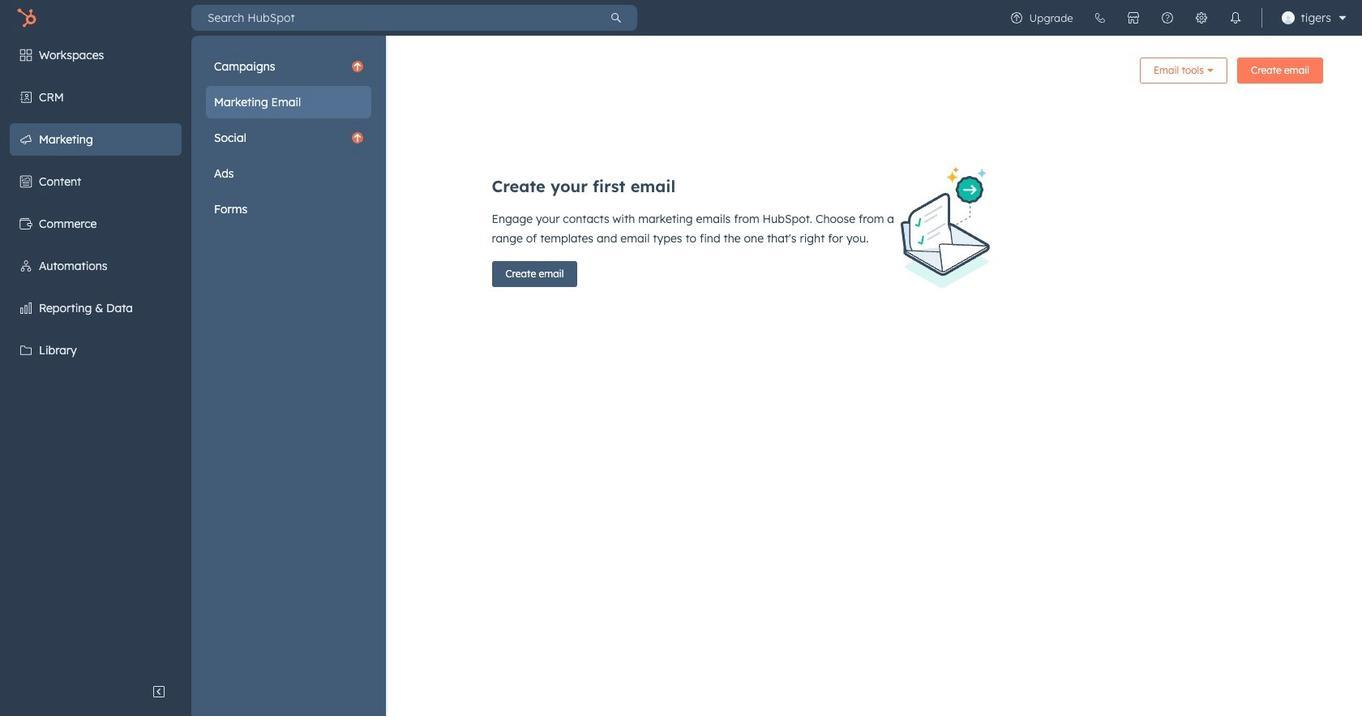Task type: locate. For each thing, give the bounding box(es) containing it.
marketplaces image
[[1127, 11, 1140, 24]]

Search HubSpot search field
[[191, 5, 595, 31]]

help image
[[1161, 11, 1174, 24]]

menu
[[1000, 0, 1353, 36], [0, 36, 386, 716], [206, 50, 371, 225]]

banner
[[230, 52, 1323, 95]]

howard n/a image
[[1282, 11, 1295, 24]]



Task type: vqa. For each thing, say whether or not it's contained in the screenshot.
third Press to sort. element from the left
no



Task type: describe. For each thing, give the bounding box(es) containing it.
notifications image
[[1229, 11, 1242, 24]]

settings image
[[1195, 11, 1208, 24]]



